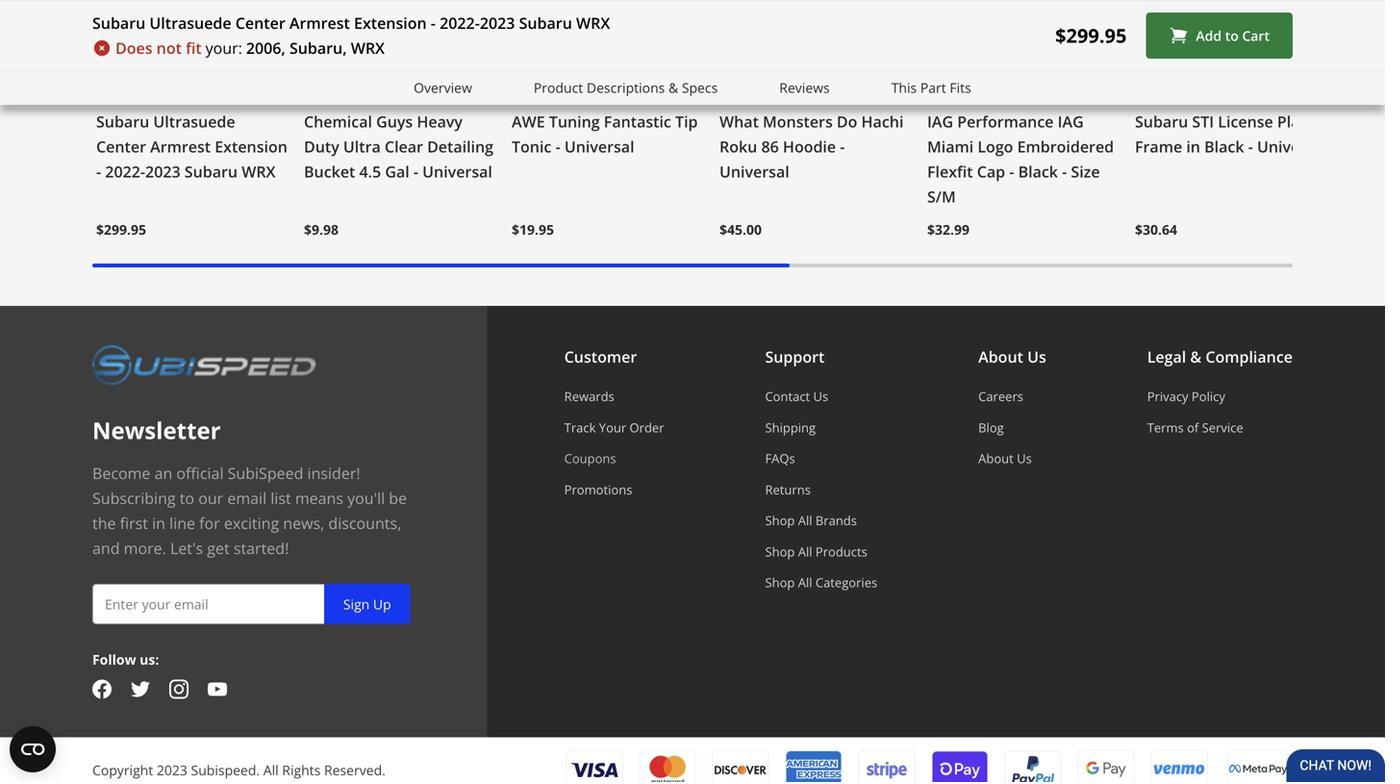 Task type: vqa. For each thing, say whether or not it's contained in the screenshot.


Task type: describe. For each thing, give the bounding box(es) containing it.
universal inside what monsters do what monsters do hachi roku 86 hoodie - universal
[[719, 161, 789, 182]]

contact us link
[[765, 388, 877, 405]]

service
[[1202, 419, 1243, 436]]

subaru,
[[289, 38, 347, 58]]

promotions
[[564, 481, 632, 498]]

0 horizontal spatial &
[[668, 78, 678, 97]]

us for contact us link on the right of page
[[813, 388, 828, 405]]

not
[[156, 38, 182, 58]]

0 vertical spatial performance
[[953, 87, 1034, 105]]

copyright 2023 subispeed. all rights reserved.
[[92, 761, 386, 779]]

- inside subispeed subaru sti license plate frame in black - universal
[[1248, 136, 1253, 157]]

add to cart
[[1196, 26, 1270, 44]]

sign
[[343, 595, 370, 613]]

subispeed subaru sti license plate frame in black - universal
[[1135, 87, 1327, 157]]

amex image
[[785, 750, 843, 782]]

your:
[[205, 38, 242, 58]]

sign up
[[343, 595, 391, 613]]

subaru inside subispeed subaru sti license plate frame in black - universal
[[1135, 111, 1188, 132]]

all left the rights
[[263, 761, 279, 779]]

privacy policy link
[[1147, 388, 1293, 405]]

1 horizontal spatial wrx
[[351, 38, 385, 58]]

2006,
[[246, 38, 285, 58]]

twitter logo image
[[131, 680, 150, 699]]

iag left fits
[[927, 87, 949, 105]]

center inside subaru subaru ultrasuede center armrest extension - 2022-2023 subaru wrx
[[96, 136, 146, 157]]

does
[[115, 38, 152, 58]]

and
[[92, 538, 120, 559]]

sti
[[1192, 111, 1214, 132]]

86
[[761, 136, 779, 157]]

duty
[[304, 136, 339, 157]]

newsletter
[[92, 415, 221, 446]]

size
[[1071, 161, 1100, 182]]

faqs
[[765, 450, 795, 467]]

0 vertical spatial do
[[819, 87, 837, 105]]

s/m
[[927, 186, 956, 207]]

awe tuning awe tuning fantastic tip tonic - universal
[[512, 87, 698, 157]]

product descriptions & specs
[[534, 78, 718, 97]]

careers
[[978, 388, 1023, 405]]

follow us:
[[92, 650, 159, 669]]

discounts,
[[328, 513, 401, 534]]

reviews
[[779, 78, 830, 97]]

faqs link
[[765, 450, 877, 467]]

shop for shop all brands
[[765, 512, 795, 529]]

follow
[[92, 650, 136, 669]]

stripe image
[[858, 750, 916, 782]]

extension inside subaru subaru ultrasuede center armrest extension - 2022-2023 subaru wrx
[[215, 136, 287, 157]]

contact
[[765, 388, 810, 405]]

1 what from the top
[[719, 87, 752, 105]]

add to cart button
[[1146, 13, 1293, 59]]

overview link
[[414, 77, 472, 99]]

contact us
[[765, 388, 828, 405]]

subaru ultrasuede center armrest extension - 2022-2023 subaru wrx
[[92, 13, 610, 33]]

track
[[564, 419, 596, 436]]

chemical guys chemical guys heavy duty ultra clear detailing bucket 4.5 gal - universal
[[304, 87, 493, 182]]

1 vertical spatial do
[[837, 111, 857, 132]]

0 vertical spatial 2023
[[480, 13, 515, 33]]

- inside chemical guys chemical guys heavy duty ultra clear detailing bucket 4.5 gal - universal
[[413, 161, 418, 182]]

2 chemical from the top
[[304, 111, 372, 132]]

hoodie
[[783, 136, 836, 157]]

0 vertical spatial wrx
[[576, 13, 610, 33]]

ultra
[[343, 136, 381, 157]]

youtube logo image
[[208, 680, 227, 699]]

shipping
[[765, 419, 816, 436]]

exciting
[[224, 513, 279, 534]]

1 vertical spatial tuning
[[549, 111, 600, 132]]

privacy
[[1147, 388, 1188, 405]]

blog
[[978, 419, 1004, 436]]

2022- inside subaru subaru ultrasuede center armrest extension - 2022-2023 subaru wrx
[[105, 161, 145, 182]]

googlepay image
[[1077, 749, 1135, 782]]

tip
[[675, 111, 698, 132]]

universal inside subispeed subaru sti license plate frame in black - universal
[[1257, 136, 1327, 157]]

let's
[[170, 538, 203, 559]]

descriptions
[[587, 78, 665, 97]]

0 vertical spatial ultrasuede
[[149, 13, 231, 33]]

started!
[[234, 538, 289, 559]]

armrest inside subaru subaru ultrasuede center armrest extension - 2022-2023 subaru wrx
[[150, 136, 211, 157]]

shop all products link
[[765, 543, 877, 560]]

of
[[1187, 419, 1199, 436]]

2 awe from the top
[[512, 111, 545, 132]]

us:
[[140, 650, 159, 669]]

means
[[295, 488, 343, 509]]

paypal image
[[1004, 749, 1062, 782]]

- inside awe tuning awe tuning fantastic tip tonic - universal
[[556, 136, 560, 157]]

iag performance iag performance iag miami logo embroidered flexfit cap - black - size s/m
[[927, 87, 1114, 207]]

fantastic
[[604, 111, 671, 132]]

rights
[[282, 761, 321, 779]]

shop all categories link
[[765, 574, 877, 591]]

1 vertical spatial guys
[[376, 111, 413, 132]]

become an official subispeed insider! subscribing to our email list means you'll be the first in line for exciting news, discounts, and more. let's get started!
[[92, 463, 407, 559]]

brands
[[816, 512, 857, 529]]

$9.98
[[304, 220, 339, 239]]

policy
[[1192, 388, 1225, 405]]

bucket
[[304, 161, 355, 182]]

subaru subaru ultrasuede center armrest extension - 2022-2023 subaru wrx
[[96, 87, 287, 182]]

rewards
[[564, 388, 614, 405]]

coupons
[[564, 450, 616, 467]]

shipping link
[[765, 419, 877, 436]]

returns link
[[765, 481, 877, 498]]

metapay image
[[1229, 765, 1287, 775]]

instagram logo image
[[169, 680, 189, 699]]

$30.64
[[1135, 220, 1177, 239]]

Enter your email text field
[[92, 584, 410, 624]]

track your order
[[564, 419, 664, 436]]

an
[[154, 463, 172, 484]]

you'll
[[347, 488, 385, 509]]

product
[[534, 78, 583, 97]]

tonic
[[512, 136, 552, 157]]

categories
[[816, 574, 877, 591]]

1 awe from the top
[[512, 87, 540, 105]]



Task type: locate. For each thing, give the bounding box(es) containing it.
line
[[169, 513, 195, 534]]

roku
[[719, 136, 757, 157]]

1 about us from the top
[[978, 346, 1046, 367]]

does not fit your: 2006, subaru, wrx
[[115, 38, 385, 58]]

1 horizontal spatial subispeed
[[1135, 87, 1201, 105]]

terms of service
[[1147, 419, 1243, 436]]

us up shipping link
[[813, 388, 828, 405]]

1 vertical spatial black
[[1018, 161, 1058, 182]]

subispeed up list
[[228, 463, 303, 484]]

get
[[207, 538, 230, 559]]

venmo image
[[1150, 749, 1208, 782]]

1 vertical spatial about
[[978, 450, 1014, 467]]

0 vertical spatial extension
[[354, 13, 427, 33]]

2 vertical spatial us
[[1017, 450, 1032, 467]]

shop all brands
[[765, 512, 857, 529]]

black down sti
[[1204, 136, 1244, 157]]

0 vertical spatial center
[[235, 13, 285, 33]]

to inside add to cart button
[[1225, 26, 1239, 44]]

armrest
[[289, 13, 350, 33], [150, 136, 211, 157]]

rewards link
[[564, 388, 664, 405]]

visa image
[[566, 750, 623, 782]]

0 horizontal spatial extension
[[215, 136, 287, 157]]

the
[[92, 513, 116, 534]]

about down blog
[[978, 450, 1014, 467]]

0 horizontal spatial black
[[1018, 161, 1058, 182]]

1 horizontal spatial extension
[[354, 13, 427, 33]]

2 horizontal spatial wrx
[[576, 13, 610, 33]]

subispeed inside subispeed subaru sti license plate frame in black - universal
[[1135, 87, 1201, 105]]

blog link
[[978, 419, 1046, 436]]

0 vertical spatial about us
[[978, 346, 1046, 367]]

discover image
[[712, 750, 770, 782]]

fits
[[950, 78, 971, 97]]

1 vertical spatial about us
[[978, 450, 1032, 467]]

careers link
[[978, 388, 1046, 405]]

- inside what monsters do what monsters do hachi roku 86 hoodie - universal
[[840, 136, 845, 157]]

0 vertical spatial tuning
[[544, 87, 587, 105]]

1 vertical spatial armrest
[[150, 136, 211, 157]]

guys up clear
[[376, 111, 413, 132]]

1 vertical spatial 2023
[[145, 161, 180, 182]]

0 vertical spatial black
[[1204, 136, 1244, 157]]

ultrasuede down fit
[[153, 111, 235, 132]]

black inside iag performance iag performance iag miami logo embroidered flexfit cap - black - size s/m
[[1018, 161, 1058, 182]]

all for brands
[[798, 512, 812, 529]]

2 vertical spatial 2023
[[157, 761, 187, 779]]

extension up overview
[[354, 13, 427, 33]]

compliance
[[1206, 346, 1293, 367]]

1 horizontal spatial to
[[1225, 26, 1239, 44]]

to right add
[[1225, 26, 1239, 44]]

part
[[920, 78, 946, 97]]

subispeed inside become an official subispeed insider! subscribing to our email list means you'll be the first in line for exciting news, discounts, and more. let's get started!
[[228, 463, 303, 484]]

chemical
[[304, 87, 361, 105], [304, 111, 372, 132]]

2 vertical spatial wrx
[[242, 161, 276, 182]]

universal down fantastic
[[564, 136, 634, 157]]

universal down plate
[[1257, 136, 1327, 157]]

1 vertical spatial $299.95
[[96, 220, 146, 239]]

insider!
[[307, 463, 360, 484]]

heavy
[[417, 111, 463, 132]]

0 horizontal spatial 2022-
[[105, 161, 145, 182]]

subispeed.
[[191, 761, 260, 779]]

1 vertical spatial extension
[[215, 136, 287, 157]]

0 horizontal spatial center
[[96, 136, 146, 157]]

ultrasuede up fit
[[149, 13, 231, 33]]

1 horizontal spatial center
[[235, 13, 285, 33]]

&
[[668, 78, 678, 97], [1190, 346, 1202, 367]]

1 about from the top
[[978, 346, 1023, 367]]

copyright
[[92, 761, 153, 779]]

subispeed logo image
[[92, 345, 317, 385]]

black down embroidered
[[1018, 161, 1058, 182]]

extension left duty
[[215, 136, 287, 157]]

license
[[1218, 111, 1273, 132]]

1 horizontal spatial in
[[1186, 136, 1200, 157]]

0 vertical spatial &
[[668, 78, 678, 97]]

guys
[[365, 87, 396, 105], [376, 111, 413, 132]]

- inside subaru subaru ultrasuede center armrest extension - 2022-2023 subaru wrx
[[96, 161, 101, 182]]

1 vertical spatial &
[[1190, 346, 1202, 367]]

what up roku
[[719, 111, 759, 132]]

terms
[[1147, 419, 1184, 436]]

all left brands
[[798, 512, 812, 529]]

cap
[[977, 161, 1005, 182]]

reviews link
[[779, 77, 830, 99]]

to left our
[[180, 488, 194, 509]]

1 vertical spatial shop
[[765, 543, 795, 560]]

embroidered
[[1017, 136, 1114, 157]]

0 vertical spatial in
[[1186, 136, 1200, 157]]

what right specs
[[719, 87, 752, 105]]

1 vertical spatial subispeed
[[228, 463, 303, 484]]

1 vertical spatial what
[[719, 111, 759, 132]]

our
[[198, 488, 223, 509]]

us for the about us "link"
[[1017, 450, 1032, 467]]

iag up miami at top
[[927, 111, 953, 132]]

$19.95
[[512, 220, 554, 239]]

2 vertical spatial shop
[[765, 574, 795, 591]]

1 vertical spatial wrx
[[351, 38, 385, 58]]

in inside subispeed subaru sti license plate frame in black - universal
[[1186, 136, 1200, 157]]

become
[[92, 463, 150, 484]]

shop all products
[[765, 543, 867, 560]]

1 vertical spatial center
[[96, 136, 146, 157]]

logo
[[978, 136, 1013, 157]]

tuning up tonic
[[544, 87, 587, 105]]

1 horizontal spatial 2022-
[[440, 13, 480, 33]]

us down 'blog' link
[[1017, 450, 1032, 467]]

shop down shop all brands
[[765, 543, 795, 560]]

2023 inside subaru subaru ultrasuede center armrest extension - 2022-2023 subaru wrx
[[145, 161, 180, 182]]

products
[[816, 543, 867, 560]]

in left 'line'
[[152, 513, 165, 534]]

be
[[389, 488, 407, 509]]

0 vertical spatial what
[[719, 87, 752, 105]]

awe
[[512, 87, 540, 105], [512, 111, 545, 132]]

shoppay image
[[931, 749, 989, 782]]

1 vertical spatial 2022-
[[105, 161, 145, 182]]

about us up careers link on the right of page
[[978, 346, 1046, 367]]

1 vertical spatial performance
[[957, 111, 1054, 132]]

privacy policy
[[1147, 388, 1225, 405]]

universal inside awe tuning awe tuning fantastic tip tonic - universal
[[564, 136, 634, 157]]

iag up embroidered
[[1058, 111, 1084, 132]]

0 vertical spatial awe
[[512, 87, 540, 105]]

black inside subispeed subaru sti license plate frame in black - universal
[[1204, 136, 1244, 157]]

track your order link
[[564, 419, 664, 436]]

to
[[1225, 26, 1239, 44], [180, 488, 194, 509]]

support
[[765, 346, 825, 367]]

about us down 'blog' link
[[978, 450, 1032, 467]]

email
[[227, 488, 267, 509]]

shop for shop all categories
[[765, 574, 795, 591]]

& left specs
[[668, 78, 678, 97]]

promotions link
[[564, 481, 664, 498]]

2023
[[480, 13, 515, 33], [145, 161, 180, 182], [157, 761, 187, 779]]

mastercard image
[[639, 750, 696, 782]]

do left hachi on the right
[[837, 111, 857, 132]]

wrx down subaru ultrasuede center armrest extension - 2022-2023 subaru wrx at the left of page
[[351, 38, 385, 58]]

sign up button
[[324, 584, 410, 624]]

1 chemical from the top
[[304, 87, 361, 105]]

0 horizontal spatial wrx
[[242, 161, 276, 182]]

all for categories
[[798, 574, 812, 591]]

1 vertical spatial to
[[180, 488, 194, 509]]

0 vertical spatial 2022-
[[440, 13, 480, 33]]

your
[[599, 419, 626, 436]]

shop for shop all products
[[765, 543, 795, 560]]

-
[[431, 13, 436, 33], [556, 136, 560, 157], [840, 136, 845, 157], [1248, 136, 1253, 157], [96, 161, 101, 182], [413, 161, 418, 182], [1009, 161, 1014, 182], [1062, 161, 1067, 182]]

all down shop all products
[[798, 574, 812, 591]]

overview
[[414, 78, 472, 97]]

gal
[[385, 161, 409, 182]]

in down sti
[[1186, 136, 1200, 157]]

0 vertical spatial $299.95
[[1055, 22, 1127, 49]]

order
[[630, 419, 664, 436]]

2 what from the top
[[719, 111, 759, 132]]

this
[[891, 78, 917, 97]]

do
[[819, 87, 837, 105], [837, 111, 857, 132]]

open widget image
[[10, 726, 56, 772]]

1 shop from the top
[[765, 512, 795, 529]]

1 vertical spatial ultrasuede
[[153, 111, 235, 132]]

about
[[978, 346, 1023, 367], [978, 450, 1014, 467]]

1 vertical spatial in
[[152, 513, 165, 534]]

0 vertical spatial monsters
[[756, 87, 815, 105]]

0 horizontal spatial in
[[152, 513, 165, 534]]

1 horizontal spatial armrest
[[289, 13, 350, 33]]

universal down '86'
[[719, 161, 789, 182]]

shop all categories
[[765, 574, 877, 591]]

1 horizontal spatial black
[[1204, 136, 1244, 157]]

ultrasuede inside subaru subaru ultrasuede center armrest extension - 2022-2023 subaru wrx
[[153, 111, 235, 132]]

in inside become an official subispeed insider! subscribing to our email list means you'll be the first in line for exciting news, discounts, and more. let's get started!
[[152, 513, 165, 534]]

all down shop all brands
[[798, 543, 812, 560]]

0 horizontal spatial to
[[180, 488, 194, 509]]

more.
[[124, 538, 166, 559]]

monsters up '86'
[[756, 87, 815, 105]]

1 vertical spatial us
[[813, 388, 828, 405]]

news,
[[283, 513, 324, 534]]

0 vertical spatial subispeed
[[1135, 87, 1201, 105]]

to inside become an official subispeed insider! subscribing to our email list means you'll be the first in line for exciting news, discounts, and more. let's get started!
[[180, 488, 194, 509]]

0 vertical spatial us
[[1027, 346, 1046, 367]]

detailing
[[427, 136, 493, 157]]

0 horizontal spatial $299.95
[[96, 220, 146, 239]]

in
[[1186, 136, 1200, 157], [152, 513, 165, 534]]

1 horizontal spatial $299.95
[[1055, 22, 1127, 49]]

customer
[[564, 346, 637, 367]]

up
[[373, 595, 391, 613]]

facebook logo image
[[92, 680, 112, 699]]

1 vertical spatial awe
[[512, 111, 545, 132]]

1 vertical spatial chemical
[[304, 111, 372, 132]]

what
[[719, 87, 752, 105], [719, 111, 759, 132]]

1 vertical spatial monsters
[[763, 111, 833, 132]]

wrx up the product descriptions & specs
[[576, 13, 610, 33]]

0 vertical spatial about
[[978, 346, 1023, 367]]

2 about from the top
[[978, 450, 1014, 467]]

wrx inside subaru subaru ultrasuede center armrest extension - 2022-2023 subaru wrx
[[242, 161, 276, 182]]

2 shop from the top
[[765, 543, 795, 560]]

universal down detailing
[[422, 161, 492, 182]]

subispeed up sti
[[1135, 87, 1201, 105]]

fit
[[186, 38, 202, 58]]

us up careers link on the right of page
[[1027, 346, 1046, 367]]

guys up 'ultra'
[[365, 87, 396, 105]]

shop down returns
[[765, 512, 795, 529]]

about up careers
[[978, 346, 1023, 367]]

cart
[[1242, 26, 1270, 44]]

specs
[[682, 78, 718, 97]]

all for products
[[798, 543, 812, 560]]

for
[[199, 513, 220, 534]]

2022-
[[440, 13, 480, 33], [105, 161, 145, 182]]

universal inside chemical guys chemical guys heavy duty ultra clear detailing bucket 4.5 gal - universal
[[422, 161, 492, 182]]

wrx left bucket on the left of page
[[242, 161, 276, 182]]

what monsters do what monsters do hachi roku 86 hoodie - universal
[[719, 87, 904, 182]]

do up "hoodie"
[[819, 87, 837, 105]]

about us
[[978, 346, 1046, 367], [978, 450, 1032, 467]]

0 vertical spatial chemical
[[304, 87, 361, 105]]

0 vertical spatial guys
[[365, 87, 396, 105]]

1 horizontal spatial &
[[1190, 346, 1202, 367]]

0 vertical spatial to
[[1225, 26, 1239, 44]]

chemical down subaru,
[[304, 87, 361, 105]]

3 shop from the top
[[765, 574, 795, 591]]

& right legal
[[1190, 346, 1202, 367]]

black
[[1204, 136, 1244, 157], [1018, 161, 1058, 182]]

0 vertical spatial shop
[[765, 512, 795, 529]]

plate
[[1277, 111, 1315, 132]]

universal
[[564, 136, 634, 157], [1257, 136, 1327, 157], [422, 161, 492, 182], [719, 161, 789, 182]]

2 about us from the top
[[978, 450, 1032, 467]]

hachi
[[861, 111, 904, 132]]

chemical up duty
[[304, 111, 372, 132]]

0 horizontal spatial subispeed
[[228, 463, 303, 484]]

0 horizontal spatial armrest
[[150, 136, 211, 157]]

tuning down product
[[549, 111, 600, 132]]

shop down shop all products
[[765, 574, 795, 591]]

official
[[176, 463, 224, 484]]

$32.99
[[927, 220, 970, 239]]

returns
[[765, 481, 811, 498]]

monsters up "hoodie"
[[763, 111, 833, 132]]

0 vertical spatial armrest
[[289, 13, 350, 33]]



